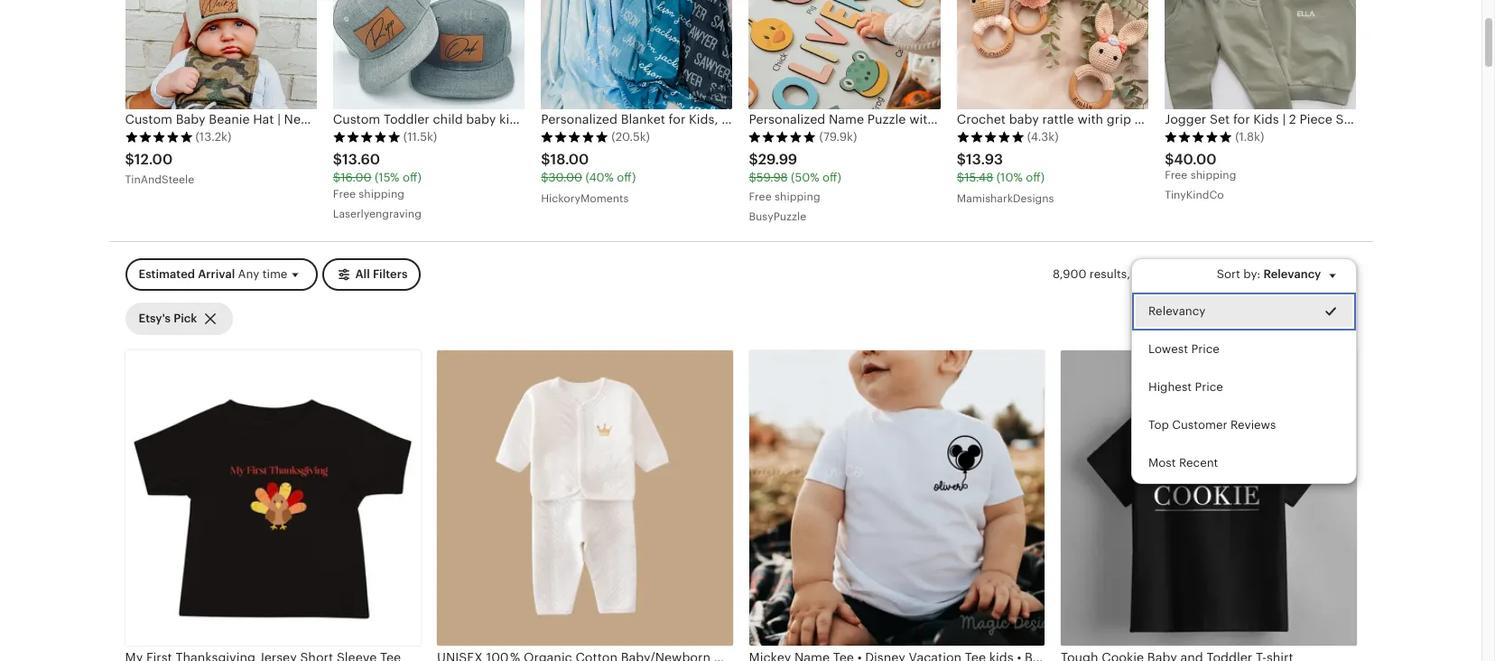 Task type: describe. For each thing, give the bounding box(es) containing it.
6 5 out of 5 stars image from the left
[[1165, 131, 1233, 143]]

$ up 16.00
[[333, 151, 342, 168]]

tough cookie baby and toddler t-shirt image
[[1061, 350, 1357, 646]]

crochet baby rattle with grip ring made of beech wood image
[[957, 0, 1149, 110]]

time
[[262, 268, 288, 281]]

free for 29.99
[[749, 191, 772, 203]]

off) for 29.99
[[823, 171, 842, 185]]

(79.9k)
[[820, 130, 857, 144]]

estimated arrival any time
[[139, 268, 288, 281]]

0 vertical spatial relevancy
[[1264, 267, 1322, 281]]

1 vertical spatial with
[[1133, 267, 1157, 281]]

shipping for 13.60
[[359, 188, 405, 201]]

ring
[[1135, 112, 1159, 127]]

$ up 15.48
[[957, 151, 966, 168]]

shipping for 29.99
[[775, 191, 821, 203]]

15.48
[[965, 171, 994, 185]]

(10%
[[997, 171, 1023, 185]]

16.00
[[341, 171, 372, 185]]

off) for 13.60
[[403, 171, 422, 185]]

rattle
[[1043, 112, 1075, 127]]

$ 18.00 $ 30.00 (40% off) hickorymoments
[[541, 151, 636, 205]]

(15%
[[375, 171, 400, 185]]

arrival
[[198, 268, 235, 281]]

1 5 out of 5 stars image from the left
[[125, 131, 193, 143]]

off) for 18.00
[[617, 171, 636, 185]]

$ 29.99 $ 59.98 (50% off) free shipping busypuzzle
[[749, 151, 842, 223]]

(13.2k)
[[196, 130, 232, 144]]

5 out of 5 stars image for 18.00
[[541, 131, 609, 143]]

top
[[1148, 418, 1169, 432]]

of
[[1200, 112, 1212, 127]]

free inside $ 40.00 free shipping tinykindco
[[1165, 169, 1188, 182]]

29.99
[[758, 151, 798, 168]]

13.60
[[342, 151, 380, 168]]

menu containing relevancy
[[1131, 258, 1357, 484]]

most recent
[[1148, 457, 1218, 470]]

most
[[1148, 457, 1176, 470]]

top customer reviews link
[[1132, 407, 1356, 445]]

0 vertical spatial with
[[1078, 112, 1104, 127]]

5 out of 5 stars image for 13.93
[[957, 131, 1025, 143]]

12.00
[[134, 151, 173, 168]]

highest price
[[1148, 380, 1223, 394]]

$ left (15%
[[333, 171, 341, 185]]

sort by: relevancy
[[1217, 267, 1322, 281]]

customer
[[1172, 418, 1227, 432]]

$ up 59.98 on the right of the page
[[749, 151, 758, 168]]

59.98
[[757, 171, 788, 185]]

tinykindco
[[1165, 189, 1224, 202]]

(40%
[[586, 171, 614, 185]]

wood
[[1257, 112, 1290, 127]]

(50%
[[791, 171, 820, 185]]

relevancy inside "menu"
[[1148, 304, 1206, 318]]

pick
[[174, 311, 197, 325]]

(20.5k)
[[612, 130, 650, 144]]

hickorymoments
[[541, 193, 629, 205]]

results,
[[1090, 267, 1131, 281]]

most recent link
[[1132, 445, 1356, 483]]

any
[[238, 268, 259, 281]]

$ inside $ 40.00 free shipping tinykindco
[[1165, 151, 1174, 168]]

unisex 100 % organic cotton baby/newborn clothing gift set image
[[437, 350, 733, 646]]

$ inside $ 12.00 tinandsteele
[[125, 151, 134, 168]]



Task type: vqa. For each thing, say whether or not it's contained in the screenshot.
the bottommost Relevancy
yes



Task type: locate. For each thing, give the bounding box(es) containing it.
shipping inside $ 40.00 free shipping tinykindco
[[1191, 169, 1237, 182]]

mickey name tee • disney vacation tee kids • baby disney outfit • disney kids tee • disney world outfit • family matching disney tees image
[[749, 350, 1045, 646]]

$
[[125, 151, 134, 168], [333, 151, 342, 168], [541, 151, 550, 168], [749, 151, 758, 168], [957, 151, 966, 168], [1165, 151, 1174, 168], [333, 171, 341, 185], [541, 171, 549, 185], [749, 171, 757, 185], [957, 171, 965, 185]]

0 horizontal spatial free
[[333, 188, 356, 201]]

(1.8k)
[[1236, 130, 1265, 144]]

free inside $ 29.99 $ 59.98 (50% off) free shipping busypuzzle
[[749, 191, 772, 203]]

custom baby beanie hat | newborn infant toddler kids youth child | slouchy | font options | personalized name | vegan leather patch image
[[125, 0, 317, 110]]

by:
[[1244, 267, 1261, 281]]

estimated
[[139, 268, 195, 281]]

off) for 13.93
[[1026, 171, 1045, 185]]

relevancy right by:
[[1264, 267, 1322, 281]]

30.00
[[549, 171, 583, 185]]

price for lowest price
[[1191, 342, 1219, 356]]

free down '40.00'
[[1165, 169, 1188, 182]]

5 out of 5 stars image down of
[[1165, 131, 1233, 143]]

3 5 out of 5 stars image from the left
[[541, 131, 609, 143]]

busypuzzle
[[749, 211, 807, 223]]

$ up tinandsteele
[[125, 151, 134, 168]]

lowest
[[1148, 342, 1188, 356]]

shipping down (15%
[[359, 188, 405, 201]]

recent
[[1179, 457, 1218, 470]]

5 out of 5 stars image up "29.99"
[[749, 131, 817, 143]]

3 off) from the left
[[823, 171, 842, 185]]

shipping inside $ 13.60 $ 16.00 (15% off) free shipping laserlyengraving
[[359, 188, 405, 201]]

free down 59.98 on the right of the page
[[749, 191, 772, 203]]

0 horizontal spatial with
[[1078, 112, 1104, 127]]

18.00
[[550, 151, 589, 168]]

2 horizontal spatial shipping
[[1191, 169, 1237, 182]]

$ up busypuzzle
[[749, 171, 757, 185]]

free inside $ 13.60 $ 16.00 (15% off) free shipping laserlyengraving
[[333, 188, 356, 201]]

with left grip
[[1078, 112, 1104, 127]]

off) right (50%
[[823, 171, 842, 185]]

$ 13.93 $ 15.48 (10% off) mamisharkdesigns
[[957, 151, 1054, 205]]

crochet baby rattle with grip ring made of beech wood
[[957, 112, 1290, 127]]

off) right (10%
[[1026, 171, 1045, 185]]

sort
[[1217, 267, 1241, 281]]

relevancy down ads
[[1148, 304, 1206, 318]]

laserlyengraving
[[333, 208, 422, 221]]

with left ads
[[1133, 267, 1157, 281]]

all
[[355, 268, 370, 281]]

filters
[[373, 268, 408, 281]]

ads
[[1160, 267, 1181, 281]]

free down 16.00
[[333, 188, 356, 201]]

price
[[1191, 342, 1219, 356], [1195, 380, 1223, 394]]

$ 40.00 free shipping tinykindco
[[1165, 151, 1237, 202]]

1 horizontal spatial with
[[1133, 267, 1157, 281]]

grip
[[1107, 112, 1132, 127]]

highest price link
[[1132, 369, 1356, 407]]

$ 13.60 $ 16.00 (15% off) free shipping laserlyengraving
[[333, 151, 422, 221]]

price up top customer reviews
[[1195, 380, 1223, 394]]

personalized blanket for kids, baby - 3 sizes and 30 plus colors, custom name nursery blanket for newborn, kids, swaddle gift purple bedding image
[[541, 0, 733, 110]]

lowest price link
[[1132, 331, 1356, 369]]

1 off) from the left
[[403, 171, 422, 185]]

shipping down '40.00'
[[1191, 169, 1237, 182]]

etsy's
[[139, 311, 171, 325]]

all filters button
[[323, 259, 421, 291]]

made
[[1162, 112, 1196, 127]]

4 5 out of 5 stars image from the left
[[749, 131, 817, 143]]

menu
[[1131, 258, 1357, 484]]

2 5 out of 5 stars image from the left
[[333, 131, 401, 143]]

off) right (15%
[[403, 171, 422, 185]]

8,900
[[1053, 267, 1087, 281]]

5 out of 5 stars image for 29.99
[[749, 131, 817, 143]]

5 out of 5 stars image
[[125, 131, 193, 143], [333, 131, 401, 143], [541, 131, 609, 143], [749, 131, 817, 143], [957, 131, 1025, 143], [1165, 131, 1233, 143]]

relevancy link
[[1132, 292, 1356, 331]]

beech
[[1215, 112, 1253, 127]]

etsy's pick link
[[125, 302, 232, 335]]

reviews
[[1230, 418, 1276, 432]]

price for highest price
[[1195, 380, 1223, 394]]

5 out of 5 stars image up 18.00
[[541, 131, 609, 143]]

$ down made
[[1165, 151, 1174, 168]]

1 vertical spatial relevancy
[[1148, 304, 1206, 318]]

shipping down (50%
[[775, 191, 821, 203]]

1 horizontal spatial free
[[749, 191, 772, 203]]

baby
[[1009, 112, 1039, 127]]

5 out of 5 stars image up 13.60
[[333, 131, 401, 143]]

free
[[1165, 169, 1188, 182], [333, 188, 356, 201], [749, 191, 772, 203]]

tinandsteele
[[125, 174, 194, 186]]

0 horizontal spatial relevancy
[[1148, 304, 1206, 318]]

5 out of 5 stars image for 13.60
[[333, 131, 401, 143]]

jogger set for kids | 2 piece sweatshirt set name centered | track suit for toddlers | gender neutral gift image
[[1165, 0, 1357, 110]]

shipping
[[1191, 169, 1237, 182], [359, 188, 405, 201], [775, 191, 821, 203]]

(4.3k)
[[1028, 130, 1059, 144]]

off) right (40%
[[617, 171, 636, 185]]

off) inside $ 29.99 $ 59.98 (50% off) free shipping busypuzzle
[[823, 171, 842, 185]]

0 vertical spatial price
[[1191, 342, 1219, 356]]

1 horizontal spatial shipping
[[775, 191, 821, 203]]

$ 12.00 tinandsteele
[[125, 151, 194, 186]]

off) inside $ 13.60 $ 16.00 (15% off) free shipping laserlyengraving
[[403, 171, 422, 185]]

crochet
[[957, 112, 1006, 127]]

with
[[1078, 112, 1104, 127], [1133, 267, 1157, 281]]

top customer reviews
[[1148, 418, 1276, 432]]

personalized name puzzle with animals | baby, toddler, kids toys | wooden toys | baby shower | christmas gifts | first birthday girl and boy image
[[749, 0, 941, 110]]

off) inside $ 18.00 $ 30.00 (40% off) hickorymoments
[[617, 171, 636, 185]]

2 horizontal spatial free
[[1165, 169, 1188, 182]]

$ left (10%
[[957, 171, 965, 185]]

5 out of 5 stars image up 12.00
[[125, 131, 193, 143]]

custom toddler child baby kids infant adult hat, winter hat, leather patch hat, holiday christmas gift,birthday, daddy and me,kid gift image
[[333, 0, 525, 110]]

$ up hickorymoments
[[541, 171, 549, 185]]

4 off) from the left
[[1026, 171, 1045, 185]]

highest
[[1148, 380, 1192, 394]]

price right "lowest"
[[1191, 342, 1219, 356]]

5 out of 5 stars image down crochet
[[957, 131, 1025, 143]]

free for 13.60
[[333, 188, 356, 201]]

0 horizontal spatial shipping
[[359, 188, 405, 201]]

off) inside $ 13.93 $ 15.48 (10% off) mamisharkdesigns
[[1026, 171, 1045, 185]]

2 off) from the left
[[617, 171, 636, 185]]

5 5 out of 5 stars image from the left
[[957, 131, 1025, 143]]

13.93
[[966, 151, 1003, 168]]

40.00
[[1174, 151, 1217, 168]]

mamisharkdesigns
[[957, 193, 1054, 205]]

$ up 30.00
[[541, 151, 550, 168]]

8,900 results, with ads
[[1053, 267, 1181, 281]]

relevancy
[[1264, 267, 1322, 281], [1148, 304, 1206, 318]]

all filters
[[355, 268, 408, 281]]

shipping inside $ 29.99 $ 59.98 (50% off) free shipping busypuzzle
[[775, 191, 821, 203]]

my first thanksgiving jersey short sleeve tee image
[[125, 350, 421, 646]]

etsy's pick
[[139, 311, 197, 325]]

off)
[[403, 171, 422, 185], [617, 171, 636, 185], [823, 171, 842, 185], [1026, 171, 1045, 185]]

lowest price
[[1148, 342, 1219, 356]]

(11.5k)
[[404, 130, 437, 144]]

1 horizontal spatial relevancy
[[1264, 267, 1322, 281]]

1 vertical spatial price
[[1195, 380, 1223, 394]]



